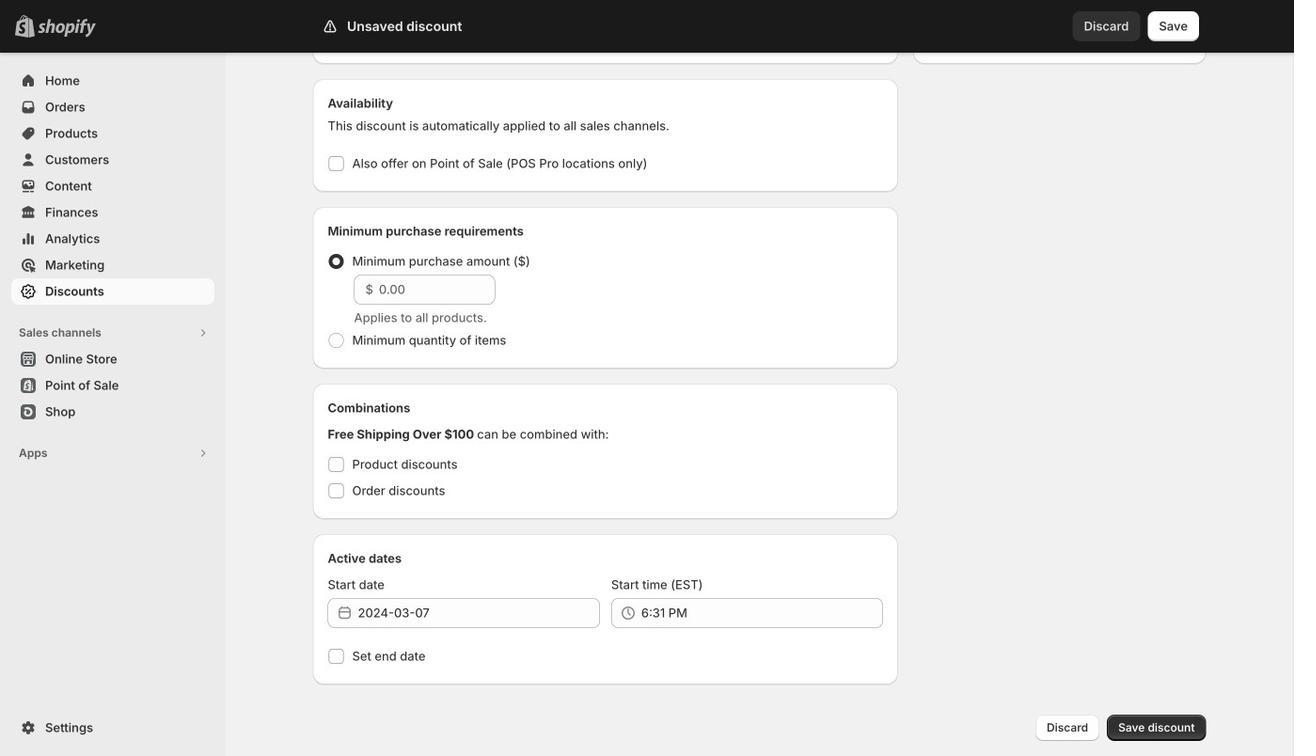 Task type: locate. For each thing, give the bounding box(es) containing it.
shopify image
[[38, 19, 96, 37]]

Enter time text field
[[642, 598, 884, 629]]



Task type: vqa. For each thing, say whether or not it's contained in the screenshot.
'USERS AND PERMISSIONS' link
no



Task type: describe. For each thing, give the bounding box(es) containing it.
YYYY-MM-DD text field
[[358, 598, 600, 629]]

0.00 text field
[[379, 275, 495, 305]]



